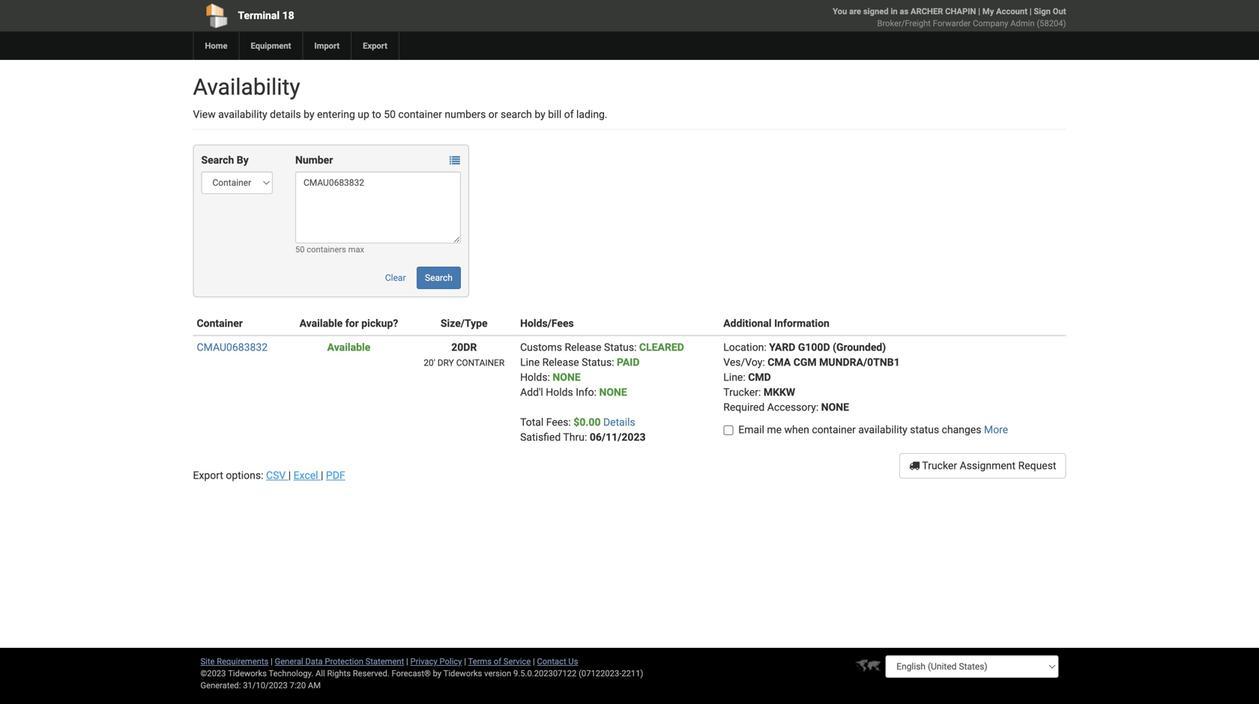 Task type: vqa. For each thing, say whether or not it's contained in the screenshot.
Thru:
yes



Task type: describe. For each thing, give the bounding box(es) containing it.
line:
[[723, 371, 746, 384]]

assignment
[[960, 460, 1016, 472]]

©2023 tideworks
[[200, 669, 267, 679]]

site requirements link
[[200, 657, 269, 667]]

06/11/2023
[[590, 431, 646, 444]]

me
[[767, 424, 782, 436]]

show list image
[[450, 156, 460, 166]]

pdf link
[[326, 470, 345, 482]]

info:
[[576, 386, 597, 399]]

terms of service link
[[468, 657, 531, 667]]

statement
[[366, 657, 404, 667]]

available for available for pickup?
[[299, 317, 343, 330]]

20dr 20' dry container
[[424, 341, 505, 368]]

thru:
[[563, 431, 587, 444]]

by inside site requirements | general data protection statement | privacy policy | terms of service | contact us ©2023 tideworks technology. all rights reserved. forecast® by tideworks version 9.5.0.202307122 (07122023-2211) generated: 31/10/2023 7:20 am
[[433, 669, 442, 679]]

cmd
[[748, 371, 771, 384]]

service
[[503, 657, 531, 667]]

requirements
[[217, 657, 269, 667]]

excel link
[[294, 470, 321, 482]]

csv link
[[266, 470, 288, 482]]

available for pickup?
[[299, 317, 398, 330]]

terminal 18
[[238, 9, 294, 22]]

0 vertical spatial status
[[604, 341, 634, 354]]

to
[[372, 108, 381, 121]]

(58204)
[[1037, 18, 1066, 28]]

trucker:
[[723, 386, 761, 399]]

company
[[973, 18, 1008, 28]]

cmau0683832 link
[[197, 341, 268, 354]]

email me when container availability status changes more
[[738, 424, 1008, 436]]

terminal
[[238, 9, 280, 22]]

all
[[316, 669, 325, 679]]

out
[[1053, 6, 1066, 16]]

| left sign
[[1030, 6, 1032, 16]]

cma
[[768, 356, 791, 369]]

terms
[[468, 657, 492, 667]]

admin
[[1010, 18, 1035, 28]]

| up 9.5.0.202307122
[[533, 657, 535, 667]]

chapin
[[945, 6, 976, 16]]

max
[[348, 245, 364, 254]]

up
[[358, 108, 369, 121]]

: down cgm
[[816, 401, 819, 414]]

information
[[774, 317, 830, 330]]

trucker assignment request button
[[899, 453, 1066, 479]]

holds
[[546, 386, 573, 399]]

1 vertical spatial 50
[[295, 245, 305, 254]]

or
[[488, 108, 498, 121]]

forecast®
[[392, 669, 431, 679]]

search for search
[[425, 273, 453, 283]]

paid
[[617, 356, 640, 369]]

1 horizontal spatial availability
[[858, 424, 907, 436]]

0 vertical spatial release
[[565, 341, 602, 354]]

number
[[295, 154, 333, 166]]

1 horizontal spatial 50
[[384, 108, 396, 121]]

changes
[[942, 424, 981, 436]]

technology.
[[269, 669, 313, 679]]

holds:
[[520, 371, 550, 384]]

: left yard
[[764, 341, 767, 354]]

: left paid
[[612, 356, 614, 369]]

of inside site requirements | general data protection statement | privacy policy | terms of service | contact us ©2023 tideworks technology. all rights reserved. forecast® by tideworks version 9.5.0.202307122 (07122023-2211) generated: 31/10/2023 7:20 am
[[494, 657, 501, 667]]

additional
[[723, 317, 772, 330]]

broker/freight
[[877, 18, 931, 28]]

options:
[[226, 470, 263, 482]]

csv
[[266, 470, 286, 482]]

: up paid
[[634, 341, 637, 354]]

contact us link
[[537, 657, 578, 667]]

export options: csv | excel | pdf
[[193, 470, 345, 482]]

satisfied
[[520, 431, 561, 444]]

| left the general
[[271, 657, 273, 667]]

containers
[[307, 245, 346, 254]]

as
[[900, 6, 909, 16]]

reserved.
[[353, 669, 390, 679]]

cleared
[[639, 341, 684, 354]]

export for export
[[363, 41, 387, 51]]

dry
[[437, 358, 454, 368]]

31/10/2023
[[243, 681, 288, 691]]

0 horizontal spatial by
[[304, 108, 314, 121]]

bill
[[548, 108, 562, 121]]

$0.00
[[574, 416, 601, 429]]

none inside location : yard g100d (grounded) ves/voy: cma cgm mundra/0tnb1 line: cmd trucker: mkkw required accessory : none
[[821, 401, 849, 414]]

us
[[568, 657, 578, 667]]

customs release status : cleared line release status : paid holds: none add'l holds info: none
[[520, 341, 684, 399]]

email
[[738, 424, 764, 436]]

cgm
[[793, 356, 817, 369]]

search button
[[417, 267, 461, 289]]

privacy
[[410, 657, 437, 667]]

| up forecast®
[[406, 657, 408, 667]]



Task type: locate. For each thing, give the bounding box(es) containing it.
20'
[[424, 358, 435, 368]]

1 horizontal spatial by
[[433, 669, 442, 679]]

2 horizontal spatial none
[[821, 401, 849, 414]]

search
[[501, 108, 532, 121]]

by down privacy policy link
[[433, 669, 442, 679]]

search left the by
[[201, 154, 234, 166]]

account
[[996, 6, 1028, 16]]

container right when
[[812, 424, 856, 436]]

total fees: $0.00 details satisfied thru: 06/11/2023
[[520, 416, 646, 444]]

1 vertical spatial availability
[[858, 424, 907, 436]]

7:20
[[290, 681, 306, 691]]

0 horizontal spatial 50
[[295, 245, 305, 254]]

my account link
[[982, 6, 1028, 16]]

1 horizontal spatial container
[[812, 424, 856, 436]]

of right bill
[[564, 108, 574, 121]]

Number text field
[[295, 172, 461, 244]]

1 vertical spatial container
[[812, 424, 856, 436]]

by
[[237, 154, 249, 166]]

none right accessory
[[821, 401, 849, 414]]

1 vertical spatial export
[[193, 470, 223, 482]]

:
[[634, 341, 637, 354], [764, 341, 767, 354], [612, 356, 614, 369], [816, 401, 819, 414]]

am
[[308, 681, 321, 691]]

add'l
[[520, 386, 543, 399]]

size/type
[[441, 317, 488, 330]]

by right details
[[304, 108, 314, 121]]

rights
[[327, 669, 351, 679]]

trucker
[[922, 460, 957, 472]]

in
[[891, 6, 898, 16]]

2211)
[[622, 669, 643, 679]]

details link
[[603, 416, 635, 429]]

import
[[314, 41, 340, 51]]

clear button
[[377, 267, 414, 289]]

availability
[[193, 74, 300, 100]]

container
[[197, 317, 243, 330]]

1 horizontal spatial search
[[425, 273, 453, 283]]

export left options:
[[193, 470, 223, 482]]

export
[[363, 41, 387, 51], [193, 470, 223, 482]]

cmau0683832
[[197, 341, 268, 354]]

none right info:
[[599, 386, 627, 399]]

0 vertical spatial of
[[564, 108, 574, 121]]

2 horizontal spatial by
[[535, 108, 545, 121]]

18
[[282, 9, 294, 22]]

status
[[910, 424, 939, 436]]

clear
[[385, 273, 406, 283]]

mundra/0tnb1
[[819, 356, 900, 369]]

0 horizontal spatial export
[[193, 470, 223, 482]]

0 horizontal spatial search
[[201, 154, 234, 166]]

general
[[275, 657, 303, 667]]

1 vertical spatial of
[[494, 657, 501, 667]]

1 vertical spatial search
[[425, 273, 453, 283]]

holds/fees
[[520, 317, 574, 330]]

status up paid
[[604, 341, 634, 354]]

1 horizontal spatial of
[[564, 108, 574, 121]]

50
[[384, 108, 396, 121], [295, 245, 305, 254]]

50 containers max
[[295, 245, 364, 254]]

when
[[784, 424, 809, 436]]

archer
[[911, 6, 943, 16]]

0 horizontal spatial of
[[494, 657, 501, 667]]

1 vertical spatial available
[[327, 341, 370, 354]]

ves/voy:
[[723, 356, 765, 369]]

terminal 18 link
[[193, 0, 544, 31]]

yard
[[769, 341, 795, 354]]

| left my
[[978, 6, 980, 16]]

privacy policy link
[[410, 657, 462, 667]]

available down available for pickup? on the left top of the page
[[327, 341, 370, 354]]

by left bill
[[535, 108, 545, 121]]

0 vertical spatial none
[[553, 371, 581, 384]]

forwarder
[[933, 18, 971, 28]]

search inside search button
[[425, 273, 453, 283]]

0 vertical spatial export
[[363, 41, 387, 51]]

2 vertical spatial none
[[821, 401, 849, 414]]

release right the customs
[[565, 341, 602, 354]]

line
[[520, 356, 540, 369]]

0 vertical spatial availability
[[218, 108, 267, 121]]

(07122023-
[[579, 669, 622, 679]]

sign
[[1034, 6, 1051, 16]]

truck image
[[909, 461, 920, 471]]

accessory
[[767, 401, 816, 414]]

contact
[[537, 657, 566, 667]]

you are signed in as archer chapin | my account | sign out broker/freight forwarder company admin (58204)
[[833, 6, 1066, 28]]

0 vertical spatial 50
[[384, 108, 396, 121]]

by
[[304, 108, 314, 121], [535, 108, 545, 121], [433, 669, 442, 679]]

pickup?
[[361, 317, 398, 330]]

availability
[[218, 108, 267, 121], [858, 424, 907, 436]]

fees:
[[546, 416, 571, 429]]

20dr
[[451, 341, 477, 354]]

(grounded)
[[833, 341, 886, 354]]

required
[[723, 401, 765, 414]]

my
[[982, 6, 994, 16]]

view availability details by entering up to 50 container numbers or search by bill of lading.
[[193, 108, 608, 121]]

are
[[849, 6, 861, 16]]

available for available
[[327, 341, 370, 354]]

1 horizontal spatial export
[[363, 41, 387, 51]]

location : yard g100d (grounded) ves/voy: cma cgm mundra/0tnb1 line: cmd trucker: mkkw required accessory : none
[[723, 341, 900, 414]]

more
[[984, 424, 1008, 436]]

g100d
[[798, 341, 830, 354]]

search right "clear" button
[[425, 273, 453, 283]]

view
[[193, 108, 216, 121]]

general data protection statement link
[[275, 657, 404, 667]]

export down terminal 18 link
[[363, 41, 387, 51]]

release down the customs
[[542, 356, 579, 369]]

none
[[553, 371, 581, 384], [599, 386, 627, 399], [821, 401, 849, 414]]

of up version
[[494, 657, 501, 667]]

export inside export link
[[363, 41, 387, 51]]

0 vertical spatial search
[[201, 154, 234, 166]]

50 right to
[[384, 108, 396, 121]]

| up 'tideworks'
[[464, 657, 466, 667]]

availability left status
[[858, 424, 907, 436]]

you
[[833, 6, 847, 16]]

| right the csv
[[288, 470, 291, 482]]

search by
[[201, 154, 249, 166]]

equipment
[[251, 41, 291, 51]]

home link
[[193, 31, 239, 60]]

additional information
[[723, 317, 830, 330]]

| left pdf
[[321, 470, 323, 482]]

signed
[[863, 6, 889, 16]]

0 vertical spatial container
[[398, 108, 442, 121]]

0 horizontal spatial availability
[[218, 108, 267, 121]]

sign out link
[[1034, 6, 1066, 16]]

export link
[[351, 31, 399, 60]]

0 vertical spatial available
[[299, 317, 343, 330]]

none up holds
[[553, 371, 581, 384]]

9.5.0.202307122
[[513, 669, 577, 679]]

1 horizontal spatial none
[[599, 386, 627, 399]]

available left for
[[299, 317, 343, 330]]

0 horizontal spatial none
[[553, 371, 581, 384]]

lading.
[[576, 108, 608, 121]]

container right to
[[398, 108, 442, 121]]

availability down availability
[[218, 108, 267, 121]]

None checkbox
[[723, 426, 733, 435]]

1 vertical spatial none
[[599, 386, 627, 399]]

container
[[398, 108, 442, 121], [812, 424, 856, 436]]

protection
[[325, 657, 363, 667]]

site requirements | general data protection statement | privacy policy | terms of service | contact us ©2023 tideworks technology. all rights reserved. forecast® by tideworks version 9.5.0.202307122 (07122023-2211) generated: 31/10/2023 7:20 am
[[200, 657, 643, 691]]

0 horizontal spatial container
[[398, 108, 442, 121]]

export for export options: csv | excel | pdf
[[193, 470, 223, 482]]

equipment link
[[239, 31, 302, 60]]

entering
[[317, 108, 355, 121]]

request
[[1018, 460, 1056, 472]]

policy
[[440, 657, 462, 667]]

status left paid
[[582, 356, 612, 369]]

details
[[270, 108, 301, 121]]

1 vertical spatial status
[[582, 356, 612, 369]]

50 left containers
[[295, 245, 305, 254]]

1 vertical spatial release
[[542, 356, 579, 369]]

pdf
[[326, 470, 345, 482]]

search for search by
[[201, 154, 234, 166]]



